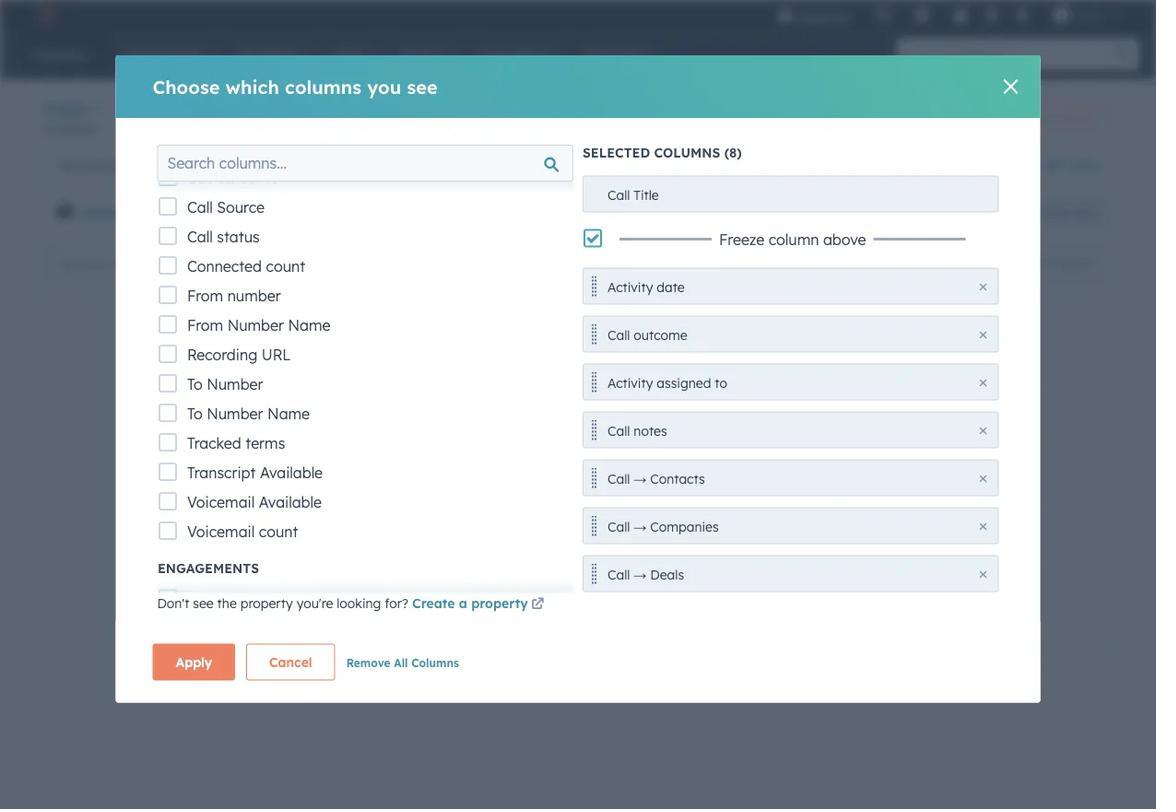 Task type: locate. For each thing, give the bounding box(es) containing it.
call outcome up call source
[[187, 169, 278, 187]]

columns inside button
[[412, 656, 459, 670]]

call outcome down activity date
[[608, 327, 688, 343]]

connected
[[187, 257, 262, 276]]

to
[[353, 205, 366, 221], [715, 375, 728, 391], [251, 417, 264, 433], [309, 591, 324, 609]]

create a property
[[412, 596, 528, 612]]

no
[[187, 376, 214, 399]]

close image inside call → companies button
[[980, 523, 987, 531]]

activity assigned to inside button
[[608, 375, 728, 391]]

help image
[[953, 8, 969, 25]]

property left link opens in a new window icon
[[471, 596, 528, 612]]

3 close image from the top
[[980, 380, 987, 387]]

view inside popup button
[[943, 157, 973, 173]]

activity assigned to up the status
[[238, 205, 366, 221]]

choose which columns you see dialog
[[116, 50, 1041, 810]]

create
[[412, 596, 455, 612]]

upgrade image
[[777, 8, 794, 25]]

from
[[187, 287, 223, 305], [187, 316, 223, 335]]

0 horizontal spatial close image
[[980, 523, 987, 531]]

up.
[[285, 439, 303, 455]]

0 vertical spatial voicemail
[[187, 493, 254, 512]]

2 from from the top
[[187, 316, 223, 335]]

0 vertical spatial →
[[634, 471, 647, 487]]

from for from number
[[187, 287, 223, 305]]

close image
[[1004, 79, 1019, 94], [980, 523, 987, 531]]

available
[[260, 464, 322, 482], [259, 493, 321, 512]]

activity assigned to
[[238, 205, 366, 221], [608, 375, 728, 391], [187, 591, 324, 609]]

transcript available
[[79, 205, 208, 221]]

activity assigned to up notes
[[608, 375, 728, 391]]

1 vertical spatial columns
[[412, 656, 459, 670]]

activity assigned to down 'engagements' at left bottom
[[187, 591, 324, 609]]

voicemail up 'engagements' at left bottom
[[187, 523, 254, 541]]

name for from number name
[[288, 316, 330, 335]]

call down call notes
[[608, 471, 630, 487]]

columns right edit
[[1053, 256, 1096, 270]]

columns left (8)
[[654, 145, 721, 161]]

0 vertical spatial from
[[187, 287, 223, 305]]

→ inside call → companies button
[[634, 519, 647, 535]]

to number
[[187, 375, 263, 394]]

1 vertical spatial outcome
[[634, 327, 688, 343]]

activity date
[[608, 279, 685, 295]]

to
[[187, 375, 202, 394], [187, 405, 202, 423]]

voicemail up voicemail count
[[187, 493, 254, 512]]

transcript down recorded calls
[[79, 205, 145, 221]]

hubspot link
[[22, 4, 69, 26]]

assigned up cancel
[[243, 591, 305, 609]]

1 from from the top
[[187, 287, 223, 305]]

1 vertical spatial voicemail
[[187, 523, 254, 541]]

2 voicemail from the top
[[187, 523, 254, 541]]

1 property from the left
[[240, 596, 293, 612]]

the
[[335, 376, 365, 399], [552, 417, 571, 433], [217, 596, 237, 612]]

funky town image
[[1053, 6, 1070, 23]]

call → companies
[[608, 519, 719, 535]]

see right don't
[[193, 596, 214, 612]]

1 horizontal spatial columns
[[1053, 256, 1096, 270]]

1 horizontal spatial property
[[471, 596, 528, 612]]

0 vertical spatial columns
[[285, 75, 362, 98]]

0 horizontal spatial property
[[240, 596, 293, 612]]

call left analytics
[[1027, 112, 1046, 125]]

1 horizontal spatial close image
[[1004, 79, 1019, 94]]

see up terms on the bottom left of page
[[267, 417, 288, 433]]

available down "transcript available"
[[259, 493, 321, 512]]

a right create at left bottom
[[459, 596, 467, 612]]

columns down create at left bottom
[[412, 656, 459, 670]]

see right 'you'
[[407, 75, 438, 98]]

→ inside call → contacts button
[[634, 471, 647, 487]]

5 close image from the top
[[980, 475, 987, 483]]

1 vertical spatial close image
[[980, 523, 987, 531]]

calls banner
[[44, 96, 1112, 147]]

1 horizontal spatial outcome
[[634, 327, 688, 343]]

from up recording
[[187, 316, 223, 335]]

freeze
[[719, 230, 765, 249]]

recording
[[187, 346, 257, 364]]

number down recording url
[[206, 375, 263, 394]]

seconds
[[480, 417, 530, 433]]

count
[[266, 257, 305, 276], [259, 523, 298, 541]]

1 horizontal spatial calls
[[492, 157, 518, 173]]

notifications image
[[1014, 8, 1031, 25]]

link opens in a new window image
[[531, 599, 544, 612]]

property left "you're" at the bottom of the page
[[240, 596, 293, 612]]

→ for contacts
[[634, 471, 647, 487]]

0 vertical spatial close image
[[1004, 79, 1019, 94]]

2 vertical spatial the
[[217, 596, 237, 612]]

call duration button
[[515, 195, 634, 232]]

hubspot image
[[33, 4, 55, 26]]

1 horizontal spatial see
[[267, 417, 288, 433]]

0 vertical spatial available
[[260, 464, 322, 482]]

menu item
[[862, 0, 866, 30]]

0 horizontal spatial see
[[193, 596, 214, 612]]

calls
[[121, 157, 147, 173], [492, 157, 518, 173]]

2 to from the top
[[187, 405, 202, 423]]

1 vertical spatial view
[[1073, 206, 1097, 220]]

to down no
[[187, 405, 202, 423]]

0 vertical spatial call outcome
[[187, 169, 278, 187]]

filters.
[[443, 376, 501, 399]]

call duration
[[527, 205, 611, 221]]

2 vertical spatial number
[[206, 405, 263, 423]]

notes
[[634, 423, 667, 439]]

→ left the deals
[[634, 567, 647, 583]]

above
[[824, 230, 867, 249]]

name up url
[[288, 316, 330, 335]]

activity inside button
[[608, 375, 653, 391]]

0 vertical spatial see
[[407, 75, 438, 98]]

filters
[[744, 205, 782, 221]]

1 vertical spatial available
[[259, 493, 321, 512]]

from down connected
[[187, 287, 223, 305]]

to down search columns... search field on the top left
[[353, 205, 366, 221]]

2 vertical spatial see
[[193, 596, 214, 612]]

save view
[[1045, 206, 1097, 220]]

activity up call notes
[[608, 375, 653, 391]]

close image inside call → contacts button
[[980, 475, 987, 483]]

to for to number name
[[187, 405, 202, 423]]

you
[[367, 75, 402, 98]]

call down activity date
[[608, 327, 630, 343]]

clear all
[[826, 205, 881, 221]]

1 close image from the top
[[980, 284, 987, 291]]

clear
[[826, 205, 861, 221]]

activity for activity assigned to popup button
[[238, 205, 287, 221]]

activity left date
[[608, 279, 653, 295]]

count for voicemail count
[[259, 523, 298, 541]]

number up tracked terms at the left bottom of the page
[[206, 405, 263, 423]]

calls up the call duration button
[[492, 157, 518, 173]]

call
[[1027, 112, 1046, 125], [187, 169, 212, 187], [608, 187, 630, 203], [187, 198, 212, 217], [527, 205, 551, 221], [187, 228, 212, 246], [608, 327, 630, 343], [608, 423, 630, 439], [608, 471, 630, 487], [608, 519, 630, 535], [608, 567, 630, 583]]

count up number
[[266, 257, 305, 276]]

calls inside button
[[492, 157, 518, 173]]

(8)
[[725, 145, 742, 161]]

0 vertical spatial activity assigned to
[[238, 205, 366, 221]]

→ left companies
[[634, 519, 647, 535]]

1 vertical spatial assigned
[[657, 375, 712, 391]]

activity
[[238, 205, 287, 221], [608, 279, 653, 295], [608, 375, 653, 391], [187, 591, 239, 609]]

close image inside call outcome button
[[980, 332, 987, 339]]

few
[[455, 417, 477, 433]]

new
[[303, 417, 328, 433]]

view
[[943, 157, 973, 173], [1073, 206, 1097, 220]]

catches
[[234, 439, 281, 455]]

0 vertical spatial assigned
[[291, 205, 349, 221]]

call left the deals
[[608, 567, 630, 583]]

import button
[[932, 104, 1000, 133]]

property
[[240, 596, 293, 612], [471, 596, 528, 612]]

2 vertical spatial →
[[634, 567, 647, 583]]

marketplaces button
[[903, 0, 942, 30]]

1 vertical spatial see
[[267, 417, 288, 433]]

view for add
[[943, 157, 973, 173]]

1 → from the top
[[634, 471, 647, 487]]

a right in at the left bottom of page
[[443, 417, 451, 433]]

to up terms on the bottom left of page
[[251, 417, 264, 433]]

outcome inside button
[[634, 327, 688, 343]]

0 horizontal spatial calls
[[121, 157, 147, 173]]

1 vertical spatial columns
[[1053, 256, 1096, 270]]

3 → from the top
[[634, 567, 647, 583]]

close image for call → contacts
[[980, 475, 987, 483]]

close image inside call notes button
[[980, 427, 987, 435]]

columns inside "dialog"
[[285, 75, 362, 98]]

close image inside activity date button
[[980, 284, 987, 291]]

calls right recorded
[[121, 157, 147, 173]]

tracked
[[187, 434, 241, 453]]

number for from number name
[[227, 316, 284, 335]]

0 horizontal spatial outcome
[[217, 169, 278, 187]]

notifications button
[[1007, 0, 1038, 30]]

activity inside popup button
[[238, 205, 287, 221]]

0 horizontal spatial a
[[292, 417, 300, 433]]

activity up the status
[[238, 205, 287, 221]]

to inside popup button
[[353, 205, 366, 221]]

the down 'engagements' at left bottom
[[217, 596, 237, 612]]

date
[[657, 279, 685, 295]]

1 vertical spatial the
[[552, 417, 571, 433]]

available down up.
[[260, 464, 322, 482]]

2 horizontal spatial the
[[552, 417, 571, 433]]

previous page image
[[454, 657, 476, 680]]

1 calls from the left
[[121, 157, 147, 173]]

search image
[[1118, 48, 1131, 61]]

1 vertical spatial name
[[267, 405, 310, 423]]

number
[[227, 316, 284, 335], [206, 375, 263, 394], [206, 405, 263, 423]]

1 vertical spatial number
[[206, 375, 263, 394]]

view inside button
[[1073, 206, 1097, 220]]

cancel
[[269, 654, 312, 670]]

transcript down system
[[187, 464, 255, 482]]

0 horizontal spatial transcript
[[79, 205, 145, 221]]

number for to number name
[[206, 405, 263, 423]]

columns left 'you'
[[285, 75, 362, 98]]

2 calls from the left
[[492, 157, 518, 173]]

assigned down search columns... search field on the top left
[[291, 205, 349, 221]]

1 vertical spatial from
[[187, 316, 223, 335]]

view right save
[[1073, 206, 1097, 220]]

2 → from the top
[[634, 519, 647, 535]]

menu
[[764, 0, 1134, 30]]

call up call status
[[187, 198, 212, 217]]

0 horizontal spatial view
[[943, 157, 973, 173]]

transcript inside choose which columns you see "dialog"
[[187, 464, 255, 482]]

2 close image from the top
[[980, 332, 987, 339]]

name for to number name
[[267, 405, 310, 423]]

to up call notes button
[[715, 375, 728, 391]]

recorded calls
[[59, 157, 147, 173]]

close image inside call → deals button
[[980, 571, 987, 579]]

to inside expecting to see a new item? try again in a few seconds as the system catches up.
[[251, 417, 264, 433]]

0 vertical spatial name
[[288, 316, 330, 335]]

call analytics
[[1027, 112, 1097, 125]]

1 horizontal spatial call outcome
[[608, 327, 688, 343]]

call analytics link
[[1011, 104, 1112, 133]]

help button
[[945, 0, 977, 30]]

1 vertical spatial call outcome
[[608, 327, 688, 343]]

→ left contacts
[[634, 471, 647, 487]]

name up up.
[[267, 405, 310, 423]]

6 close image from the top
[[980, 571, 987, 579]]

the right as
[[552, 417, 571, 433]]

1 horizontal spatial view
[[1073, 206, 1097, 220]]

transcript for transcript available
[[187, 464, 255, 482]]

0 horizontal spatial the
[[217, 596, 237, 612]]

add view (2/5)
[[914, 157, 1009, 173]]

1 horizontal spatial columns
[[654, 145, 721, 161]]

assigned inside button
[[657, 375, 712, 391]]

1 horizontal spatial transcript
[[187, 464, 255, 482]]

→
[[634, 471, 647, 487], [634, 519, 647, 535], [634, 567, 647, 583]]

4 close image from the top
[[980, 427, 987, 435]]

a left new
[[292, 417, 300, 433]]

0 vertical spatial to
[[187, 375, 202, 394]]

number for to number
[[206, 375, 263, 394]]

0 vertical spatial count
[[266, 257, 305, 276]]

again
[[391, 417, 425, 433]]

activity date button
[[583, 268, 999, 305]]

view right 'add' at the top right of the page
[[943, 157, 973, 173]]

for
[[303, 376, 330, 399]]

count down voicemail available
[[259, 523, 298, 541]]

voicemail for voicemail available
[[187, 493, 254, 512]]

column
[[769, 230, 819, 249]]

1 vertical spatial to
[[187, 405, 202, 423]]

calls inside button
[[121, 157, 147, 173]]

edit columns
[[1029, 256, 1096, 270]]

0 horizontal spatial columns
[[412, 656, 459, 670]]

transcript inside transcript available popup button
[[79, 205, 145, 221]]

1 to from the top
[[187, 375, 202, 394]]

activity assigned to inside popup button
[[238, 205, 366, 221]]

see
[[407, 75, 438, 98], [267, 417, 288, 433], [193, 596, 214, 612]]

to down recording
[[187, 375, 202, 394]]

a inside choose which columns you see "dialog"
[[459, 596, 467, 612]]

activity assigned to for activity assigned to popup button
[[238, 205, 366, 221]]

1 voicemail from the top
[[187, 493, 254, 512]]

0 vertical spatial transcript
[[79, 205, 145, 221]]

see inside expecting to see a new item? try again in a few seconds as the system catches up.
[[267, 417, 288, 433]]

deals
[[650, 567, 684, 583]]

current
[[371, 376, 437, 399]]

0 horizontal spatial columns
[[285, 75, 362, 98]]

0 vertical spatial number
[[227, 316, 284, 335]]

assigned for activity assigned to popup button
[[291, 205, 349, 221]]

close image for call outcome
[[980, 332, 987, 339]]

outcome down date
[[634, 327, 688, 343]]

1 horizontal spatial a
[[443, 417, 451, 433]]

1 vertical spatial →
[[634, 519, 647, 535]]

as
[[534, 417, 548, 433]]

close image inside activity assigned to button
[[980, 380, 987, 387]]

1 vertical spatial count
[[259, 523, 298, 541]]

0 vertical spatial outcome
[[217, 169, 278, 187]]

number down number
[[227, 316, 284, 335]]

assigned up notes
[[657, 375, 712, 391]]

activity inside button
[[608, 279, 653, 295]]

2 horizontal spatial a
[[459, 596, 467, 612]]

looking
[[337, 596, 381, 612]]

call → deals
[[608, 567, 684, 583]]

close image for call → companies
[[980, 523, 987, 531]]

1 horizontal spatial the
[[335, 376, 365, 399]]

outcome up source
[[217, 169, 278, 187]]

the inside expecting to see a new item? try again in a few seconds as the system catches up.
[[552, 417, 571, 433]]

2 property from the left
[[471, 596, 528, 612]]

contacts
[[650, 471, 705, 487]]

→ inside call → deals button
[[634, 567, 647, 583]]

1 vertical spatial activity assigned to
[[608, 375, 728, 391]]

assigned
[[291, 205, 349, 221], [657, 375, 712, 391], [243, 591, 305, 609]]

1 vertical spatial transcript
[[187, 464, 255, 482]]

all calls
[[474, 157, 518, 173]]

to number name
[[187, 405, 310, 423]]

the right for
[[335, 376, 365, 399]]

0 vertical spatial view
[[943, 157, 973, 173]]

assigned inside popup button
[[291, 205, 349, 221]]

→ for companies
[[634, 519, 647, 535]]

close image
[[980, 284, 987, 291], [980, 332, 987, 339], [980, 380, 987, 387], [980, 427, 987, 435], [980, 475, 987, 483], [980, 571, 987, 579]]

0 vertical spatial the
[[335, 376, 365, 399]]

don't
[[157, 596, 189, 612]]



Task type: vqa. For each thing, say whether or not it's contained in the screenshot.
the Actions popup button
no



Task type: describe. For each thing, give the bounding box(es) containing it.
selected columns (8)
[[583, 145, 742, 161]]

from number name
[[187, 316, 330, 335]]

call inside button
[[608, 567, 630, 583]]

(2)
[[786, 205, 803, 221]]

to for to number
[[187, 375, 202, 394]]

call source
[[187, 198, 264, 217]]

to left looking
[[309, 591, 324, 609]]

activity assigned to button
[[226, 195, 373, 232]]

call left duration
[[527, 205, 551, 221]]

settings image
[[984, 8, 1000, 24]]

available for transcript available
[[260, 464, 322, 482]]

call outcome inside button
[[608, 327, 688, 343]]

views
[[1064, 157, 1100, 173]]

source
[[217, 198, 264, 217]]

call left notes
[[608, 423, 630, 439]]

you're
[[297, 596, 333, 612]]

calls for recorded calls
[[121, 157, 147, 173]]

calls for all calls
[[492, 157, 518, 173]]

duration
[[555, 205, 611, 221]]

remove all columns
[[346, 656, 459, 670]]

all inside choose which columns you see "dialog"
[[394, 656, 408, 670]]

2 vertical spatial assigned
[[243, 591, 305, 609]]

transcript available
[[187, 464, 322, 482]]

export button
[[947, 251, 1006, 275]]

transcript for transcript available
[[79, 205, 145, 221]]

matches
[[219, 376, 297, 399]]

Search call name or notes search field
[[49, 247, 267, 280]]

call → companies button
[[583, 508, 999, 545]]

close image for call → deals
[[980, 571, 987, 579]]

tracked terms
[[187, 434, 285, 453]]

calling icon image
[[875, 7, 892, 24]]

call down available at the left top of page
[[187, 228, 212, 246]]

all inside button
[[474, 157, 488, 173]]

all views link
[[1032, 147, 1112, 184]]

add view (2/5) button
[[882, 147, 1032, 184]]

expecting
[[187, 417, 248, 433]]

remove all columns button
[[346, 652, 459, 674]]

clear all button
[[815, 195, 893, 232]]

activity for activity date button
[[608, 279, 653, 295]]

which
[[226, 75, 279, 98]]

activity assigned to button
[[583, 364, 999, 401]]

activity for activity assigned to button
[[608, 375, 653, 391]]

close image for activity assigned to
[[980, 380, 987, 387]]

calling icon button
[[868, 3, 899, 27]]

from number
[[187, 287, 280, 305]]

remove
[[346, 656, 391, 670]]

menu containing funky
[[764, 0, 1134, 30]]

expecting to see a new item? try again in a few seconds as the system catches up.
[[187, 417, 571, 455]]

close image for activity date
[[980, 284, 987, 291]]

columns inside button
[[1053, 256, 1096, 270]]

engagements
[[157, 561, 259, 577]]

call left the 'title'
[[608, 187, 630, 203]]

create a property link
[[412, 594, 548, 616]]

in
[[429, 417, 440, 433]]

0 records
[[44, 122, 96, 136]]

0 vertical spatial columns
[[654, 145, 721, 161]]

search button
[[1109, 39, 1140, 70]]

advanced filters (2)
[[676, 205, 803, 221]]

assigned for activity assigned to button
[[657, 375, 712, 391]]

the inside choose which columns you see "dialog"
[[217, 596, 237, 612]]

freeze column above
[[719, 230, 867, 249]]

close image for choose which columns you see
[[1004, 79, 1019, 94]]

2 vertical spatial activity assigned to
[[187, 591, 324, 609]]

link opens in a new window image
[[531, 594, 544, 616]]

upgrade
[[798, 9, 849, 24]]

add
[[914, 157, 939, 173]]

selected
[[583, 145, 650, 161]]

recorded calls button
[[44, 147, 459, 184]]

recording url
[[187, 346, 290, 364]]

activity down 'engagements' at left bottom
[[187, 591, 239, 609]]

count for connected count
[[266, 257, 305, 276]]

advanced filters (2) button
[[645, 195, 815, 232]]

recorded
[[59, 157, 117, 173]]

no matches for the current filters.
[[187, 376, 501, 399]]

call notes button
[[583, 412, 999, 449]]

to inside button
[[715, 375, 728, 391]]

all views
[[1044, 157, 1100, 173]]

2 horizontal spatial see
[[407, 75, 438, 98]]

call → deals button
[[583, 556, 999, 593]]

voicemail count
[[187, 523, 298, 541]]

available for voicemail available
[[259, 493, 321, 512]]

funky
[[1073, 7, 1105, 22]]

from for from number name
[[187, 316, 223, 335]]

close image for call notes
[[980, 427, 987, 435]]

for?
[[385, 596, 409, 612]]

view for save
[[1073, 206, 1097, 220]]

url
[[261, 346, 290, 364]]

choose which columns you see
[[153, 75, 438, 98]]

call outcome button
[[583, 316, 999, 353]]

cancel button
[[246, 644, 335, 681]]

Search HubSpot search field
[[897, 39, 1123, 70]]

item?
[[332, 417, 365, 433]]

save
[[1045, 206, 1070, 220]]

call up call source
[[187, 169, 212, 187]]

call inside 'link'
[[1027, 112, 1046, 125]]

Search columns... search field
[[157, 145, 574, 182]]

choose
[[153, 75, 220, 98]]

marketplaces image
[[914, 8, 931, 25]]

settings link
[[980, 5, 1003, 24]]

records
[[55, 122, 96, 136]]

0 horizontal spatial call outcome
[[187, 169, 278, 187]]

apply button
[[153, 644, 235, 681]]

call title
[[608, 187, 659, 203]]

connected count
[[187, 257, 305, 276]]

(2/5)
[[977, 157, 1009, 173]]

calls button
[[44, 96, 106, 123]]

available
[[149, 205, 208, 221]]

advanced
[[676, 205, 740, 221]]

0
[[44, 122, 52, 136]]

import
[[948, 112, 985, 125]]

voicemail for voicemail count
[[187, 523, 254, 541]]

transcript available button
[[75, 195, 215, 232]]

call up call → deals
[[608, 519, 630, 535]]

activity assigned to for activity assigned to button
[[608, 375, 728, 391]]

calls
[[44, 98, 89, 121]]

→ for deals
[[634, 567, 647, 583]]



